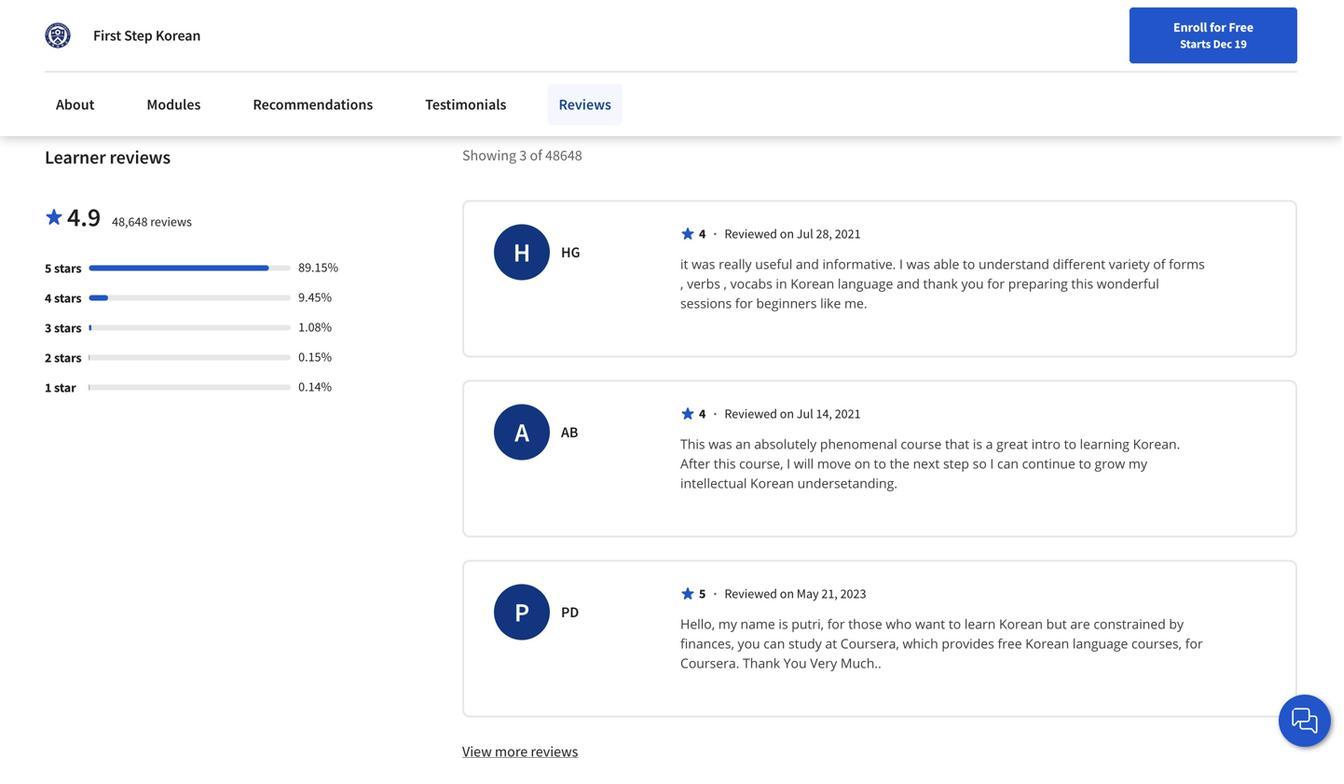 Task type: vqa. For each thing, say whether or not it's contained in the screenshot.
entry- within the 2,284,150 job openings across entry-level Professional Certificate fields¹
no



Task type: describe. For each thing, give the bounding box(es) containing it.
dec
[[1214, 36, 1233, 51]]

it
[[681, 255, 689, 273]]

reviewed on jul 14, 2021
[[725, 405, 861, 422]]

after
[[681, 454, 711, 472]]

phenomenal
[[820, 435, 898, 453]]

different
[[1053, 255, 1106, 273]]

showing 3 of 48648
[[462, 146, 583, 164]]

continue
[[1023, 454, 1076, 472]]

an
[[736, 435, 751, 453]]

sessions
[[681, 294, 732, 312]]

provides
[[942, 634, 995, 652]]

on for a
[[780, 405, 794, 422]]

2021 for h
[[835, 225, 861, 242]]

korean.
[[1133, 435, 1181, 453]]

of inside it was really useful and informative. i was able to understand different variety of forms , verbs , vocabs in korean language and thank you for preparing this wonderful sessions for beginners like me.
[[1154, 255, 1166, 273]]

useful
[[756, 255, 793, 273]]

is inside hello, my name is putri, for those who want to learn korean but are constrained by finances, you can study at coursera, which provides free korean language courses, for coursera. thank you very much..
[[779, 615, 789, 633]]

this
[[681, 435, 705, 453]]

those
[[849, 615, 883, 633]]

it was really useful and informative. i was able to understand different variety of forms , verbs , vocabs in korean language and thank you for preparing this wonderful sessions for beginners like me.
[[681, 255, 1209, 312]]

48,648
[[112, 213, 148, 230]]

2021 for a
[[835, 405, 861, 422]]

finances,
[[681, 634, 735, 652]]

for down vocabs
[[736, 294, 753, 312]]

name
[[741, 615, 776, 633]]

my inside hello, my name is putri, for those who want to learn korean but are constrained by finances, you can study at coursera, which provides free korean language courses, for coursera. thank you very much..
[[719, 615, 737, 633]]

to left the
[[874, 454, 887, 472]]

enroll for free starts dec 19
[[1174, 19, 1254, 51]]

chat with us image
[[1291, 706, 1320, 736]]

but
[[1047, 615, 1067, 633]]

at
[[826, 634, 838, 652]]

thank
[[743, 654, 781, 672]]

4 for h
[[699, 225, 706, 242]]

1 star
[[45, 379, 76, 396]]

21,
[[822, 585, 838, 602]]

so
[[973, 454, 987, 472]]

testimonials
[[425, 95, 507, 114]]

2 , from the left
[[724, 274, 727, 292]]

coursera image
[[22, 15, 141, 45]]

to inside hello, my name is putri, for those who want to learn korean but are constrained by finances, you can study at coursera, which provides free korean language courses, for coursera. thank you very much..
[[949, 615, 962, 633]]

1 horizontal spatial 3
[[520, 146, 527, 164]]

move
[[818, 454, 852, 472]]

was for a
[[709, 435, 732, 453]]

is inside this was an absolutely phenomenal course that is a great intro to learning korean. after this course, i will move on to the next step so i can continue to grow my intellectual korean undersetanding.
[[973, 435, 983, 453]]

testimonials link
[[414, 84, 518, 125]]

for up at
[[828, 615, 845, 633]]

free
[[1229, 19, 1254, 35]]

putri,
[[792, 615, 824, 633]]

star
[[54, 379, 76, 396]]

stars for 5 stars
[[54, 260, 82, 276]]

ab
[[561, 423, 578, 441]]

will
[[794, 454, 814, 472]]

verbs
[[687, 274, 721, 292]]

step
[[944, 454, 970, 472]]

next
[[913, 454, 940, 472]]

4.9
[[67, 200, 101, 233]]

understand
[[979, 255, 1050, 273]]

great
[[997, 435, 1029, 453]]

1 , from the left
[[681, 274, 684, 292]]

much..
[[841, 654, 882, 672]]

first step korean
[[93, 26, 201, 45]]

korean up free
[[1000, 615, 1043, 633]]

vocabs
[[731, 274, 773, 292]]

3 stars
[[45, 319, 82, 336]]

course,
[[740, 454, 784, 472]]

to right intro
[[1065, 435, 1077, 453]]

very
[[811, 654, 838, 672]]

5 stars
[[45, 260, 82, 276]]

stars for 2 stars
[[54, 349, 82, 366]]

2023
[[841, 585, 867, 602]]

course
[[901, 435, 942, 453]]

5 for 5 stars
[[45, 260, 52, 276]]

4 stars
[[45, 289, 82, 306]]

learn
[[965, 615, 996, 633]]

by
[[1170, 615, 1184, 633]]

h
[[514, 236, 531, 268]]

on for h
[[780, 225, 794, 242]]

me.
[[845, 294, 868, 312]]

jul for h
[[797, 225, 814, 242]]

which
[[903, 634, 939, 652]]

you inside hello, my name is putri, for those who want to learn korean but are constrained by finances, you can study at coursera, which provides free korean language courses, for coursera. thank you very much..
[[738, 634, 761, 652]]

reviewed for p
[[725, 585, 778, 602]]

learner
[[45, 145, 106, 169]]

undersetanding.
[[798, 474, 898, 492]]

in
[[776, 274, 788, 292]]

recommendations
[[253, 95, 373, 114]]

1 vertical spatial 4
[[45, 289, 52, 306]]

reviewed on may 21, 2023
[[725, 585, 867, 602]]

5 for 5
[[699, 585, 706, 602]]

89.15%
[[299, 259, 338, 275]]

can inside hello, my name is putri, for those who want to learn korean but are constrained by finances, you can study at coursera, which provides free korean language courses, for coursera. thank you very much..
[[764, 634, 785, 652]]

show notifications image
[[1126, 23, 1148, 46]]

courses,
[[1132, 634, 1182, 652]]

to inside it was really useful and informative. i was able to understand different variety of forms , verbs , vocabs in korean language and thank you for preparing this wonderful sessions for beginners like me.
[[963, 255, 976, 273]]

korean down "but"
[[1026, 634, 1070, 652]]

constrained
[[1094, 615, 1166, 633]]



Task type: locate. For each thing, give the bounding box(es) containing it.
3 stars from the top
[[54, 319, 82, 336]]

stars down 5 stars
[[54, 289, 82, 306]]

, right verbs
[[724, 274, 727, 292]]

on for p
[[780, 585, 794, 602]]

1 jul from the top
[[797, 225, 814, 242]]

1 reviewed from the top
[[725, 225, 778, 242]]

want
[[916, 615, 946, 633]]

0 vertical spatial and
[[796, 255, 819, 273]]

informative.
[[823, 255, 896, 273]]

was right it
[[692, 255, 716, 273]]

0 vertical spatial can
[[998, 454, 1019, 472]]

2021
[[835, 225, 861, 242], [835, 405, 861, 422]]

1 horizontal spatial is
[[973, 435, 983, 453]]

19
[[1235, 36, 1248, 51]]

i left will
[[787, 454, 791, 472]]

1 vertical spatial 5
[[699, 585, 706, 602]]

1 vertical spatial and
[[897, 274, 920, 292]]

this inside this was an absolutely phenomenal course that is a great intro to learning korean. after this course, i will move on to the next step so i can continue to grow my intellectual korean undersetanding.
[[714, 454, 736, 472]]

thank
[[924, 274, 958, 292]]

1 stars from the top
[[54, 260, 82, 276]]

2 stars from the top
[[54, 289, 82, 306]]

korean up like
[[791, 274, 835, 292]]

stars down 4 stars on the left top
[[54, 319, 82, 336]]

reviewed up an
[[725, 405, 778, 422]]

reviewed up name
[[725, 585, 778, 602]]

who
[[886, 615, 912, 633]]

2 reviewed from the top
[[725, 405, 778, 422]]

may
[[797, 585, 819, 602]]

0 vertical spatial my
[[1129, 454, 1148, 472]]

1 vertical spatial can
[[764, 634, 785, 652]]

0.14%
[[299, 378, 332, 395]]

study
[[789, 634, 822, 652]]

of
[[530, 146, 543, 164], [1154, 255, 1166, 273]]

0 vertical spatial 3
[[520, 146, 527, 164]]

step
[[124, 26, 153, 45]]

1 2021 from the top
[[835, 225, 861, 242]]

reviews link
[[548, 84, 623, 125]]

i right informative.
[[900, 255, 904, 273]]

reviews right 48,648 at top
[[150, 213, 192, 230]]

1 horizontal spatial ,
[[724, 274, 727, 292]]

jul left 14,
[[797, 405, 814, 422]]

about link
[[45, 84, 106, 125]]

for up dec
[[1210, 19, 1227, 35]]

and
[[796, 255, 819, 273], [897, 274, 920, 292]]

9.45%
[[299, 288, 332, 305]]

learning
[[1080, 435, 1130, 453]]

4 for a
[[699, 405, 706, 422]]

the
[[890, 454, 910, 472]]

2021 right 14,
[[835, 405, 861, 422]]

4 stars from the top
[[54, 349, 82, 366]]

to up provides
[[949, 615, 962, 633]]

4 up verbs
[[699, 225, 706, 242]]

coursera.
[[681, 654, 740, 672]]

on up absolutely
[[780, 405, 794, 422]]

2 stars
[[45, 349, 82, 366]]

, down it
[[681, 274, 684, 292]]

1 vertical spatial reviews
[[150, 213, 192, 230]]

1 horizontal spatial language
[[1073, 634, 1129, 652]]

of left the 48648
[[530, 146, 543, 164]]

0 horizontal spatial language
[[838, 274, 894, 292]]

is left putri,
[[779, 615, 789, 633]]

wonderful
[[1097, 274, 1160, 292]]

was
[[692, 255, 716, 273], [907, 255, 931, 273], [709, 435, 732, 453]]

i inside it was really useful and informative. i was able to understand different variety of forms , verbs , vocabs in korean language and thank you for preparing this wonderful sessions for beginners like me.
[[900, 255, 904, 273]]

was left the able
[[907, 255, 931, 273]]

1 vertical spatial language
[[1073, 634, 1129, 652]]

for down understand
[[988, 274, 1005, 292]]

about
[[56, 95, 95, 114]]

this up "intellectual"
[[714, 454, 736, 472]]

1 vertical spatial of
[[1154, 255, 1166, 273]]

can up thank
[[764, 634, 785, 652]]

modules link
[[136, 84, 212, 125]]

for inside enroll for free starts dec 19
[[1210, 19, 1227, 35]]

to left grow
[[1079, 454, 1092, 472]]

language down are
[[1073, 634, 1129, 652]]

pd
[[561, 603, 579, 621]]

hg
[[561, 243, 580, 261]]

0.15%
[[299, 348, 332, 365]]

language
[[838, 274, 894, 292], [1073, 634, 1129, 652]]

on down phenomenal
[[855, 454, 871, 472]]

1 horizontal spatial of
[[1154, 255, 1166, 273]]

reviewed up really
[[725, 225, 778, 242]]

1 vertical spatial you
[[738, 634, 761, 652]]

3 reviewed from the top
[[725, 585, 778, 602]]

1 vertical spatial jul
[[797, 405, 814, 422]]

5 up 4 stars on the left top
[[45, 260, 52, 276]]

0 vertical spatial jul
[[797, 225, 814, 242]]

0 horizontal spatial 3
[[45, 319, 52, 336]]

that
[[945, 435, 970, 453]]

1 vertical spatial 3
[[45, 319, 52, 336]]

i right the so at bottom right
[[991, 454, 994, 472]]

0 horizontal spatial this
[[714, 454, 736, 472]]

can down great
[[998, 454, 1019, 472]]

this inside it was really useful and informative. i was able to understand different variety of forms , verbs , vocabs in korean language and thank you for preparing this wonderful sessions for beginners like me.
[[1072, 274, 1094, 292]]

0 vertical spatial this
[[1072, 274, 1094, 292]]

my up the finances,
[[719, 615, 737, 633]]

1 horizontal spatial i
[[900, 255, 904, 273]]

my inside this was an absolutely phenomenal course that is a great intro to learning korean. after this course, i will move on to the next step so i can continue to grow my intellectual korean undersetanding.
[[1129, 454, 1148, 472]]

preparing
[[1009, 274, 1068, 292]]

reviews
[[110, 145, 171, 169], [150, 213, 192, 230]]

4 up this
[[699, 405, 706, 422]]

this down the different
[[1072, 274, 1094, 292]]

absolutely
[[755, 435, 817, 453]]

,
[[681, 274, 684, 292], [724, 274, 727, 292]]

variety
[[1109, 255, 1150, 273]]

reviews for learner reviews
[[110, 145, 171, 169]]

and right useful
[[796, 255, 819, 273]]

reviewed for a
[[725, 405, 778, 422]]

stars for 4 stars
[[54, 289, 82, 306]]

can inside this was an absolutely phenomenal course that is a great intro to learning korean. after this course, i will move on to the next step so i can continue to grow my intellectual korean undersetanding.
[[998, 454, 1019, 472]]

1 vertical spatial 2021
[[835, 405, 861, 422]]

a
[[986, 435, 994, 453]]

language inside it was really useful and informative. i was able to understand different variety of forms , verbs , vocabs in korean language and thank you for preparing this wonderful sessions for beginners like me.
[[838, 274, 894, 292]]

4
[[699, 225, 706, 242], [45, 289, 52, 306], [699, 405, 706, 422]]

2 vertical spatial 4
[[699, 405, 706, 422]]

yonsei university image
[[45, 22, 71, 48]]

48648
[[545, 146, 583, 164]]

28,
[[816, 225, 833, 242]]

reviews down modules
[[110, 145, 171, 169]]

korean right the step
[[156, 26, 201, 45]]

was inside this was an absolutely phenomenal course that is a great intro to learning korean. after this course, i will move on to the next step so i can continue to grow my intellectual korean undersetanding.
[[709, 435, 732, 453]]

showing
[[462, 146, 517, 164]]

0 horizontal spatial of
[[530, 146, 543, 164]]

beginners
[[757, 294, 817, 312]]

modules
[[147, 95, 201, 114]]

korean down course,
[[751, 474, 794, 492]]

jul left 28,
[[797, 225, 814, 242]]

0 horizontal spatial my
[[719, 615, 737, 633]]

my down korean. on the right bottom
[[1129, 454, 1148, 472]]

you inside it was really useful and informative. i was able to understand different variety of forms , verbs , vocabs in korean language and thank you for preparing this wonderful sessions for beginners like me.
[[962, 274, 984, 292]]

this was an absolutely phenomenal course that is a great intro to learning korean. after this course, i will move on to the next step so i can continue to grow my intellectual korean undersetanding.
[[681, 435, 1184, 492]]

2 2021 from the top
[[835, 405, 861, 422]]

for right courses, on the right bottom of page
[[1186, 634, 1203, 652]]

3
[[520, 146, 527, 164], [45, 319, 52, 336]]

of left forms
[[1154, 255, 1166, 273]]

i
[[900, 255, 904, 273], [787, 454, 791, 472], [991, 454, 994, 472]]

language inside hello, my name is putri, for those who want to learn korean but are constrained by finances, you can study at coursera, which provides free korean language courses, for coursera. thank you very much..
[[1073, 634, 1129, 652]]

2 jul from the top
[[797, 405, 814, 422]]

on up useful
[[780, 225, 794, 242]]

0 vertical spatial 5
[[45, 260, 52, 276]]

is
[[973, 435, 983, 453], [779, 615, 789, 633]]

0 vertical spatial you
[[962, 274, 984, 292]]

was left an
[[709, 435, 732, 453]]

coursera,
[[841, 634, 900, 652]]

was for h
[[692, 255, 716, 273]]

stars up 4 stars on the left top
[[54, 260, 82, 276]]

you
[[784, 654, 807, 672]]

1 horizontal spatial my
[[1129, 454, 1148, 472]]

a
[[515, 416, 529, 448]]

1.08%
[[299, 318, 332, 335]]

2 horizontal spatial i
[[991, 454, 994, 472]]

and left thank
[[897, 274, 920, 292]]

jul for a
[[797, 405, 814, 422]]

3 right showing at the top left of page
[[520, 146, 527, 164]]

reviewed for h
[[725, 225, 778, 242]]

language down informative.
[[838, 274, 894, 292]]

5
[[45, 260, 52, 276], [699, 585, 706, 602]]

2 vertical spatial reviewed
[[725, 585, 778, 602]]

1 vertical spatial this
[[714, 454, 736, 472]]

0 vertical spatial is
[[973, 435, 983, 453]]

0 horizontal spatial ,
[[681, 274, 684, 292]]

0 horizontal spatial i
[[787, 454, 791, 472]]

0 vertical spatial reviewed
[[725, 225, 778, 242]]

0 vertical spatial reviews
[[110, 145, 171, 169]]

1 horizontal spatial and
[[897, 274, 920, 292]]

able
[[934, 255, 960, 273]]

enroll
[[1174, 19, 1208, 35]]

to right the able
[[963, 255, 976, 273]]

you
[[962, 274, 984, 292], [738, 634, 761, 652]]

4 down 5 stars
[[45, 289, 52, 306]]

1 horizontal spatial 5
[[699, 585, 706, 602]]

recommendations link
[[242, 84, 384, 125]]

can
[[998, 454, 1019, 472], [764, 634, 785, 652]]

reviews
[[559, 95, 612, 114]]

is left a
[[973, 435, 983, 453]]

korean inside this was an absolutely phenomenal course that is a great intro to learning korean. after this course, i will move on to the next step so i can continue to grow my intellectual korean undersetanding.
[[751, 474, 794, 492]]

intro
[[1032, 435, 1061, 453]]

0 horizontal spatial 5
[[45, 260, 52, 276]]

korean
[[156, 26, 201, 45], [791, 274, 835, 292], [751, 474, 794, 492], [1000, 615, 1043, 633], [1026, 634, 1070, 652]]

1 horizontal spatial can
[[998, 454, 1019, 472]]

like
[[821, 294, 841, 312]]

0 horizontal spatial and
[[796, 255, 819, 273]]

you right thank
[[962, 274, 984, 292]]

0 horizontal spatial is
[[779, 615, 789, 633]]

1 horizontal spatial this
[[1072, 274, 1094, 292]]

2
[[45, 349, 52, 366]]

stars for 3 stars
[[54, 319, 82, 336]]

2021 right 28,
[[835, 225, 861, 242]]

menu item
[[986, 19, 1106, 79]]

1 vertical spatial is
[[779, 615, 789, 633]]

0 vertical spatial 4
[[699, 225, 706, 242]]

on left the may
[[780, 585, 794, 602]]

0 horizontal spatial you
[[738, 634, 761, 652]]

you down name
[[738, 634, 761, 652]]

1 horizontal spatial you
[[962, 274, 984, 292]]

korean inside it was really useful and informative. i was able to understand different variety of forms , verbs , vocabs in korean language and thank you for preparing this wonderful sessions for beginners like me.
[[791, 274, 835, 292]]

14,
[[816, 405, 833, 422]]

1 vertical spatial reviewed
[[725, 405, 778, 422]]

5 up hello,
[[699, 585, 706, 602]]

p
[[515, 596, 530, 628]]

free
[[998, 634, 1023, 652]]

0 vertical spatial language
[[838, 274, 894, 292]]

hello,
[[681, 615, 715, 633]]

0 vertical spatial 2021
[[835, 225, 861, 242]]

learner reviews
[[45, 145, 171, 169]]

on inside this was an absolutely phenomenal course that is a great intro to learning korean. after this course, i will move on to the next step so i can continue to grow my intellectual korean undersetanding.
[[855, 454, 871, 472]]

reviews for 48,648 reviews
[[150, 213, 192, 230]]

1
[[45, 379, 52, 396]]

3 up '2'
[[45, 319, 52, 336]]

1 vertical spatial my
[[719, 615, 737, 633]]

stars right '2'
[[54, 349, 82, 366]]

0 vertical spatial of
[[530, 146, 543, 164]]

0 horizontal spatial can
[[764, 634, 785, 652]]

for
[[1210, 19, 1227, 35], [988, 274, 1005, 292], [736, 294, 753, 312], [828, 615, 845, 633], [1186, 634, 1203, 652]]



